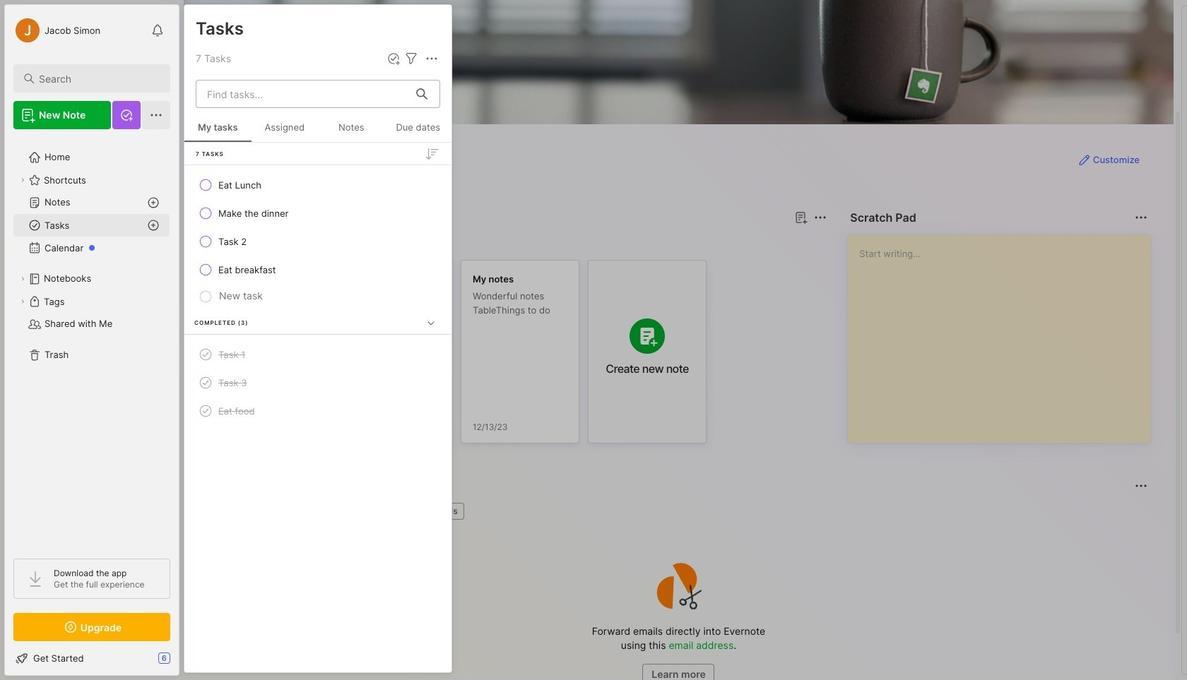 Task type: describe. For each thing, give the bounding box(es) containing it.
eat breakfast 3 cell
[[218, 263, 276, 277]]

sort options image
[[424, 145, 440, 162]]

0 horizontal spatial tab
[[209, 235, 251, 252]]

none search field inside main element
[[39, 70, 158, 87]]

4 row from the top
[[190, 257, 446, 283]]

1 horizontal spatial tab
[[256, 235, 314, 252]]

more actions and view options image
[[424, 50, 440, 67]]

5 row from the top
[[190, 342, 446, 368]]

7 row from the top
[[190, 399, 446, 424]]

make the dinner 1 cell
[[218, 206, 289, 221]]

new task image
[[387, 52, 401, 66]]

2 horizontal spatial tab
[[425, 503, 464, 520]]

6 row from the top
[[190, 370, 446, 396]]

expand tags image
[[18, 298, 27, 306]]

task 1 0 cell
[[218, 348, 246, 362]]

collapse 01_completed image
[[424, 316, 438, 330]]

eat food 2 cell
[[218, 404, 255, 419]]

main element
[[0, 0, 184, 681]]

More actions and view options field
[[420, 50, 440, 67]]

Find tasks… text field
[[199, 82, 408, 106]]



Task type: locate. For each thing, give the bounding box(es) containing it.
Sort options field
[[424, 145, 440, 162]]

click to collapse image
[[179, 655, 189, 672]]

row
[[190, 173, 446, 198], [190, 201, 446, 226], [190, 229, 446, 255], [190, 257, 446, 283], [190, 342, 446, 368], [190, 370, 446, 396], [190, 399, 446, 424]]

row group
[[185, 143, 452, 436], [206, 260, 716, 452]]

task 3 1 cell
[[218, 376, 247, 390]]

None search field
[[39, 70, 158, 87]]

tree inside main element
[[5, 138, 179, 547]]

expand notebooks image
[[18, 275, 27, 284]]

2 row from the top
[[190, 201, 446, 226]]

eat lunch 0 cell
[[218, 178, 262, 192]]

tab
[[209, 235, 251, 252], [256, 235, 314, 252], [425, 503, 464, 520]]

Filter tasks field
[[403, 50, 420, 67]]

Help and Learning task checklist field
[[5, 648, 179, 670]]

1 row from the top
[[190, 173, 446, 198]]

task 2 2 cell
[[218, 235, 247, 249]]

3 row from the top
[[190, 229, 446, 255]]

tree
[[5, 138, 179, 547]]

Start writing… text field
[[860, 235, 1150, 432]]

Search text field
[[39, 72, 158, 86]]

filter tasks image
[[403, 50, 420, 67]]

Account field
[[13, 16, 101, 45]]

tab list
[[209, 235, 825, 252]]



Task type: vqa. For each thing, say whether or not it's contained in the screenshot.
More Actions And View Options icon
yes



